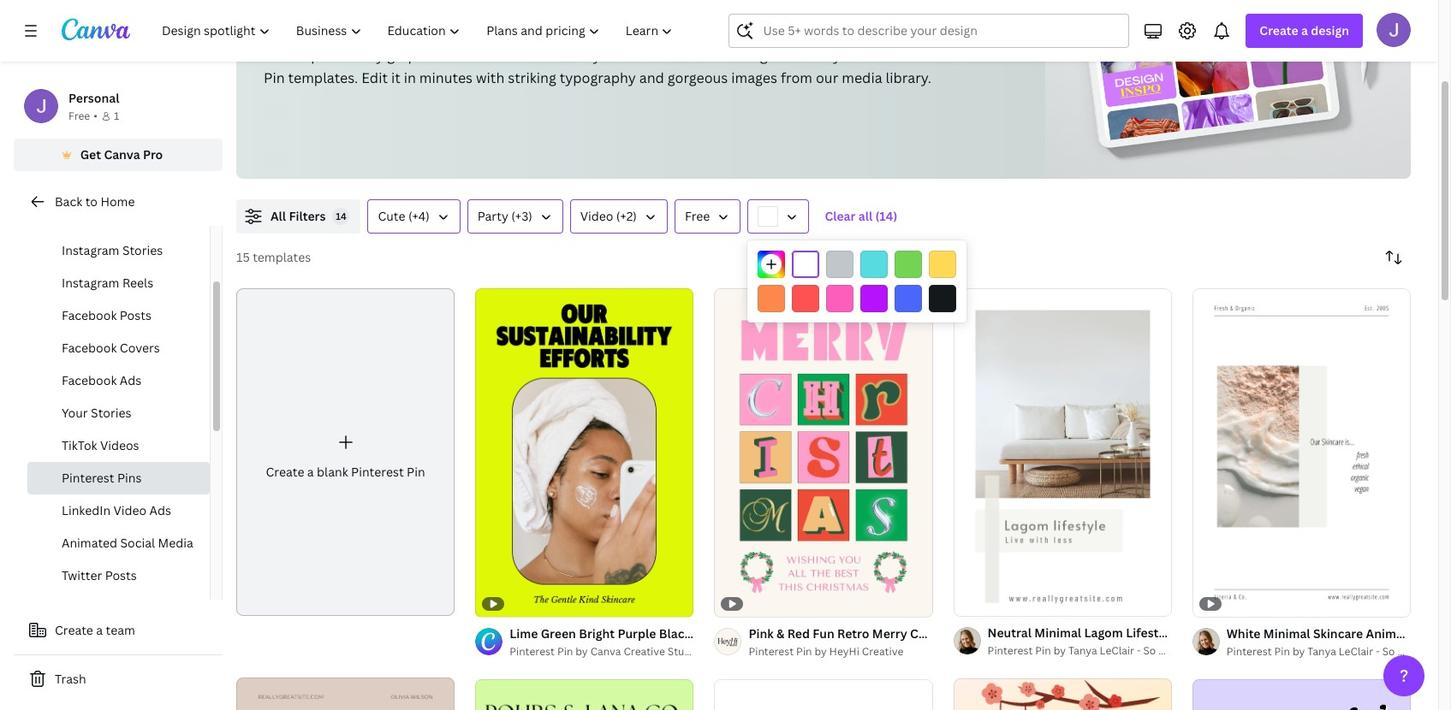 Task type: describe. For each thing, give the bounding box(es) containing it.
animated social media link
[[27, 528, 210, 560]]

#74d353 image
[[895, 251, 922, 278]]

instagram posts link
[[27, 202, 210, 235]]

leclair inside the white minimal skincare animated vide pinterest pin by tanya leclair - so swell studi
[[1339, 645, 1374, 659]]

create a design
[[1260, 22, 1350, 39]]

minutes
[[419, 69, 473, 87]]

animated social media
[[62, 535, 193, 552]]

striking
[[508, 69, 556, 87]]

back
[[55, 194, 82, 210]]

blank
[[317, 465, 348, 481]]

pin-
[[311, 46, 337, 65]]

create for create a team
[[55, 623, 93, 639]]

minimal for neutral
[[1035, 625, 1082, 641]]

clear
[[825, 208, 856, 224]]

pinterest pin by heyhi creative link
[[749, 644, 933, 661]]

minimal for white
[[1264, 626, 1311, 642]]

gorgeous
[[668, 69, 728, 87]]

#4a66fb image
[[895, 285, 922, 313]]

twitter
[[62, 568, 102, 584]]

pink & red fun retro merry christmas animated pinterest pin pinterest pin by heyhi creative
[[749, 626, 1107, 659]]

#c1c6cb image
[[826, 251, 854, 278]]

board
[[690, 46, 729, 65]]

library.
[[886, 69, 932, 87]]

animated inside the white minimal skincare animated vide pinterest pin by tanya leclair - so swell studi
[[1366, 626, 1423, 642]]

create for create a design
[[1260, 22, 1299, 39]]

create for create pin-worthy graphics and draw attention to your pinterest board using these easy to customize pinterest pin templates. edit it in minutes with striking typography and gorgeous images from our media library.
[[264, 46, 308, 65]]

by inside neutral minimal lagom lifestyle video pinterest pin pinterest pin by tanya leclair - so swell studio
[[1054, 644, 1066, 658]]

animated inside "pink & red fun retro merry christmas animated pinterest pin pinterest pin by heyhi creative"
[[972, 626, 1029, 642]]

jacob simon image
[[1377, 13, 1411, 47]]

video (+2)
[[580, 208, 637, 224]]

#fd5152 image
[[792, 285, 820, 313]]

retro
[[838, 626, 870, 642]]

free •
[[69, 109, 98, 123]]

all
[[859, 208, 873, 224]]

pins
[[117, 470, 142, 486]]

facebook for facebook covers
[[62, 340, 117, 356]]

top level navigation element
[[151, 14, 688, 48]]

instagram stories link
[[27, 235, 210, 267]]

1 horizontal spatial to
[[576, 46, 590, 65]]

media
[[842, 69, 883, 87]]

instagram stories
[[62, 242, 163, 259]]

create for create a blank pinterest pin
[[266, 465, 304, 481]]

#15181b image
[[929, 285, 957, 313]]

customize
[[862, 46, 929, 65]]

#b612fb image
[[861, 285, 888, 313]]

pinterest inside the white minimal skincare animated vide pinterest pin by tanya leclair - so swell studi
[[1227, 645, 1272, 659]]

2 horizontal spatial to
[[844, 46, 858, 65]]

it
[[391, 69, 401, 87]]

facebook ads
[[62, 373, 141, 389]]

facebook covers
[[62, 340, 160, 356]]

Search search field
[[763, 15, 1119, 47]]

0 horizontal spatial animated
[[62, 535, 117, 552]]

design
[[1311, 22, 1350, 39]]

(+2)
[[616, 208, 637, 224]]

lagom
[[1085, 625, 1123, 641]]

team
[[106, 623, 135, 639]]

using
[[733, 46, 768, 65]]

pinterest pins
[[62, 470, 142, 486]]

stories for your stories
[[91, 405, 131, 421]]

by inside "pink & red fun retro merry christmas animated pinterest pin pinterest pin by heyhi creative"
[[815, 645, 827, 659]]

canva inside button
[[104, 146, 140, 163]]

in
[[404, 69, 416, 87]]

white minimal skincare animated vide pinterest pin by tanya leclair - so swell studi
[[1227, 626, 1452, 659]]

cute
[[378, 208, 406, 224]]

merry
[[873, 626, 908, 642]]

(14)
[[876, 208, 898, 224]]

worthy
[[337, 46, 384, 65]]

1
[[114, 109, 119, 123]]

14 filter options selected element
[[333, 208, 350, 225]]

fun
[[813, 626, 835, 642]]

1 creative from the left
[[624, 645, 665, 659]]

linkedin video ads link
[[27, 495, 210, 528]]

linkedin
[[62, 503, 111, 519]]

party
[[478, 208, 509, 224]]

video (+2) button
[[570, 200, 668, 234]]

posts for instagram posts
[[122, 210, 154, 226]]

1 pinterest pin templates image from the left
[[1046, 0, 1411, 179]]

clear all (14) button
[[816, 200, 906, 234]]

0 horizontal spatial ads
[[120, 373, 141, 389]]

trash
[[55, 671, 86, 688]]

clear all (14)
[[825, 208, 898, 224]]

leclair inside neutral minimal lagom lifestyle video pinterest pin pinterest pin by tanya leclair - so swell studio
[[1100, 644, 1135, 658]]

get canva pro button
[[14, 139, 223, 171]]

pin inside the white minimal skincare animated vide pinterest pin by tanya leclair - so swell studi
[[1275, 645, 1291, 659]]

typography
[[560, 69, 636, 87]]

so inside the white minimal skincare animated vide pinterest pin by tanya leclair - so swell studi
[[1383, 645, 1395, 659]]

edit
[[362, 69, 388, 87]]

your stories
[[62, 405, 131, 421]]

heyhi
[[830, 645, 860, 659]]

cute (+4) button
[[368, 200, 461, 234]]

stories for instagram stories
[[122, 242, 163, 259]]

posts for facebook posts
[[120, 307, 151, 324]]

graphics
[[387, 46, 443, 65]]

trash link
[[14, 663, 223, 697]]

•
[[94, 109, 98, 123]]

14
[[336, 210, 347, 223]]

linkedin video ads
[[62, 503, 171, 519]]

studi
[[1427, 645, 1452, 659]]

create a team
[[55, 623, 135, 639]]

with
[[476, 69, 505, 87]]

from
[[781, 69, 813, 87]]

pinterest pin by tanya leclair - so swell studio link
[[988, 643, 1220, 660]]

#ffffff image
[[792, 251, 820, 278]]

so inside neutral minimal lagom lifestyle video pinterest pin pinterest pin by tanya leclair - so swell studio
[[1144, 644, 1156, 658]]

0 horizontal spatial to
[[85, 194, 98, 210]]

vide
[[1426, 626, 1452, 642]]

create a blank pinterest pin element
[[236, 289, 455, 616]]

white
[[1227, 626, 1261, 642]]

tanya inside neutral minimal lagom lifestyle video pinterest pin pinterest pin by tanya leclair - so swell studio
[[1069, 644, 1098, 658]]

studio inside neutral minimal lagom lifestyle video pinterest pin pinterest pin by tanya leclair - so swell studio
[[1188, 644, 1220, 658]]

covers
[[120, 340, 160, 356]]

#fe884c image
[[758, 285, 785, 313]]

swell inside neutral minimal lagom lifestyle video pinterest pin pinterest pin by tanya leclair - so swell studio
[[1159, 644, 1185, 658]]

1 horizontal spatial canva
[[591, 645, 621, 659]]

&
[[777, 626, 785, 642]]

2 pinterest pin templates image from the left
[[1093, 0, 1178, 108]]



Task type: locate. For each thing, give the bounding box(es) containing it.
facebook inside facebook covers link
[[62, 340, 117, 356]]

#fed958 image
[[929, 251, 957, 278]]

creative inside "pink & red fun retro merry christmas animated pinterest pin pinterest pin by heyhi creative"
[[862, 645, 904, 659]]

media
[[158, 535, 193, 552]]

1 vertical spatial instagram
[[62, 242, 119, 259]]

leclair down lagom
[[1100, 644, 1135, 658]]

2 creative from the left
[[862, 645, 904, 659]]

#b612fb image
[[861, 285, 888, 313]]

a left team
[[96, 623, 103, 639]]

create a blank pinterest pin
[[266, 465, 425, 481]]

facebook for facebook posts
[[62, 307, 117, 324]]

1 vertical spatial and
[[640, 69, 664, 87]]

1 vertical spatial facebook
[[62, 340, 117, 356]]

draw
[[475, 46, 508, 65]]

0 vertical spatial posts
[[122, 210, 154, 226]]

your
[[593, 46, 623, 65]]

-
[[1137, 644, 1141, 658], [1376, 645, 1380, 659]]

free left the • in the top left of the page
[[69, 109, 90, 123]]

neutral minimal lagom lifestyle video pinterest pin link
[[988, 624, 1291, 643]]

2 facebook from the top
[[62, 340, 117, 356]]

instagram reels link
[[27, 267, 210, 300]]

2 vertical spatial facebook
[[62, 373, 117, 389]]

stories up reels
[[122, 242, 163, 259]]

- down white minimal skincare animated vide link
[[1376, 645, 1380, 659]]

0 vertical spatial canva
[[104, 146, 140, 163]]

tanya
[[1069, 644, 1098, 658], [1308, 645, 1337, 659]]

tanya down lagom
[[1069, 644, 1098, 658]]

0 horizontal spatial so
[[1144, 644, 1156, 658]]

free button
[[675, 200, 741, 234]]

0 horizontal spatial video
[[114, 503, 147, 519]]

studio
[[1188, 644, 1220, 658], [668, 645, 700, 659]]

video
[[580, 208, 614, 224], [114, 503, 147, 519], [1179, 625, 1213, 641]]

1 horizontal spatial ads
[[150, 503, 171, 519]]

animated down linkedin
[[62, 535, 117, 552]]

social
[[120, 535, 155, 552]]

your
[[62, 405, 88, 421]]

home
[[101, 194, 135, 210]]

1 horizontal spatial tanya
[[1308, 645, 1337, 659]]

white minimal skincare animated vide link
[[1227, 625, 1452, 644]]

pinterest pin by canva creative studio
[[510, 645, 700, 659]]

instagram reels
[[62, 275, 153, 291]]

1 horizontal spatial swell
[[1398, 645, 1424, 659]]

#ffffff image
[[792, 251, 820, 278]]

1 horizontal spatial leclair
[[1339, 645, 1374, 659]]

facebook up your stories
[[62, 373, 117, 389]]

1 horizontal spatial a
[[307, 465, 314, 481]]

0 vertical spatial stories
[[122, 242, 163, 259]]

create inside 'create pin-worthy graphics and draw attention to your pinterest board using these easy to customize pinterest pin templates. edit it in minutes with striking typography and gorgeous images from our media library.'
[[264, 46, 308, 65]]

- down neutral minimal lagom lifestyle video pinterest pin link
[[1137, 644, 1141, 658]]

instagram for instagram posts
[[62, 210, 119, 226]]

free inside button
[[685, 208, 710, 224]]

minimal inside neutral minimal lagom lifestyle video pinterest pin pinterest pin by tanya leclair - so swell studio
[[1035, 625, 1082, 641]]

2 horizontal spatial animated
[[1366, 626, 1423, 642]]

attention
[[511, 46, 572, 65]]

(+4)
[[408, 208, 430, 224]]

a
[[1302, 22, 1309, 39], [307, 465, 314, 481], [96, 623, 103, 639]]

to up 'media'
[[844, 46, 858, 65]]

get
[[80, 146, 101, 163]]

neutral minimal lagom lifestyle video pinterest pin image
[[954, 288, 1172, 616]]

all filters
[[271, 208, 326, 224]]

tanya down skincare
[[1308, 645, 1337, 659]]

1 horizontal spatial free
[[685, 208, 710, 224]]

back to home
[[55, 194, 135, 210]]

add a new color image
[[758, 251, 785, 278], [758, 251, 785, 278]]

#74d353 image
[[895, 251, 922, 278]]

free for free •
[[69, 109, 90, 123]]

lifestyle
[[1126, 625, 1177, 641]]

#15181b image
[[929, 285, 957, 313]]

free right '(+2)'
[[685, 208, 710, 224]]

1 horizontal spatial animated
[[972, 626, 1029, 642]]

images
[[732, 69, 778, 87]]

#fd5ebb image
[[826, 285, 854, 313]]

filters
[[289, 208, 326, 224]]

ads down covers
[[120, 373, 141, 389]]

2 vertical spatial instagram
[[62, 275, 119, 291]]

pinterest pin templates image
[[1046, 0, 1411, 179], [1093, 0, 1178, 108]]

instagram posts
[[62, 210, 154, 226]]

0 horizontal spatial free
[[69, 109, 90, 123]]

tanya inside the white minimal skincare animated vide pinterest pin by tanya leclair - so swell studi
[[1308, 645, 1337, 659]]

to left your
[[576, 46, 590, 65]]

a left blank
[[307, 465, 314, 481]]

1 vertical spatial stories
[[91, 405, 131, 421]]

creative
[[624, 645, 665, 659], [862, 645, 904, 659]]

swell inside the white minimal skincare animated vide pinterest pin by tanya leclair - so swell studi
[[1398, 645, 1424, 659]]

video inside button
[[580, 208, 614, 224]]

1 vertical spatial a
[[307, 465, 314, 481]]

1 horizontal spatial studio
[[1188, 644, 1220, 658]]

facebook ads link
[[27, 365, 210, 397]]

0 vertical spatial and
[[447, 46, 472, 65]]

templates
[[253, 249, 311, 265]]

facebook up facebook ads
[[62, 340, 117, 356]]

and left gorgeous
[[640, 69, 664, 87]]

- inside the white minimal skincare animated vide pinterest pin by tanya leclair - so swell studi
[[1376, 645, 1380, 659]]

instagram inside instagram stories link
[[62, 242, 119, 259]]

a inside button
[[96, 623, 103, 639]]

pin
[[264, 69, 285, 87], [407, 465, 425, 481], [1272, 625, 1291, 641], [1088, 626, 1107, 642], [1036, 644, 1051, 658], [557, 645, 573, 659], [797, 645, 812, 659], [1275, 645, 1291, 659]]

skincare
[[1314, 626, 1364, 642]]

posts for twitter posts
[[105, 568, 137, 584]]

1 horizontal spatial video
[[580, 208, 614, 224]]

3 facebook from the top
[[62, 373, 117, 389]]

1 horizontal spatial so
[[1383, 645, 1395, 659]]

0 vertical spatial free
[[69, 109, 90, 123]]

minimal
[[1035, 625, 1082, 641], [1264, 626, 1311, 642]]

peach & blue aesthetic blurry floral color palette pinterest pin image
[[715, 680, 933, 711]]

a for design
[[1302, 22, 1309, 39]]

#fd5152 image
[[792, 285, 820, 313]]

1 vertical spatial canva
[[591, 645, 621, 659]]

1 vertical spatial free
[[685, 208, 710, 224]]

neutral
[[988, 625, 1032, 641]]

0 horizontal spatial tanya
[[1069, 644, 1098, 658]]

0 vertical spatial video
[[580, 208, 614, 224]]

tiktok
[[62, 438, 97, 454]]

0 vertical spatial facebook
[[62, 307, 117, 324]]

facebook posts link
[[27, 300, 210, 332]]

swell
[[1159, 644, 1185, 658], [1398, 645, 1424, 659]]

ads
[[120, 373, 141, 389], [150, 503, 171, 519]]

templates.
[[288, 69, 358, 87]]

1 instagram from the top
[[62, 210, 119, 226]]

video down pins
[[114, 503, 147, 519]]

by inside pinterest pin by canva creative studio link
[[576, 645, 588, 659]]

video left '(+2)'
[[580, 208, 614, 224]]

1 vertical spatial video
[[114, 503, 147, 519]]

create a team button
[[14, 614, 223, 648]]

personal
[[69, 90, 119, 106]]

instagram for instagram reels
[[62, 275, 119, 291]]

pinterest pin by canva creative studio link
[[510, 644, 700, 661]]

(+3)
[[512, 208, 533, 224]]

create
[[1260, 22, 1299, 39], [264, 46, 308, 65], [266, 465, 304, 481], [55, 623, 93, 639]]

15 templates
[[236, 249, 311, 265]]

15
[[236, 249, 250, 265]]

posts down animated social media link
[[105, 568, 137, 584]]

all
[[271, 208, 286, 224]]

video inside neutral minimal lagom lifestyle video pinterest pin pinterest pin by tanya leclair - so swell studio
[[1179, 625, 1213, 641]]

stories down facebook ads link
[[91, 405, 131, 421]]

so down lifestyle
[[1144, 644, 1156, 658]]

Sort by button
[[1377, 241, 1411, 275]]

pink & red fun retro merry christmas animated pinterest pin link
[[749, 625, 1107, 644]]

easy
[[811, 46, 841, 65]]

1 horizontal spatial minimal
[[1264, 626, 1311, 642]]

2 vertical spatial posts
[[105, 568, 137, 584]]

facebook covers link
[[27, 332, 210, 365]]

#fd5ebb image
[[826, 285, 854, 313]]

posts up instagram stories link
[[122, 210, 154, 226]]

#c1c6cb image
[[826, 251, 854, 278]]

our
[[816, 69, 839, 87]]

swell left studi
[[1398, 645, 1424, 659]]

videos
[[100, 438, 139, 454]]

None search field
[[729, 14, 1130, 48]]

pinterest pin by tanya leclair - so swell studi link
[[1227, 644, 1452, 661]]

create a blank pinterest pin link
[[236, 289, 455, 616]]

#fe884c image
[[758, 285, 785, 313]]

free for free
[[685, 208, 710, 224]]

leclair down white minimal skincare animated vide link
[[1339, 645, 1374, 659]]

to right back on the left
[[85, 194, 98, 210]]

1 vertical spatial posts
[[120, 307, 151, 324]]

0 horizontal spatial swell
[[1159, 644, 1185, 658]]

cute (+4)
[[378, 208, 430, 224]]

0 horizontal spatial canva
[[104, 146, 140, 163]]

2 horizontal spatial video
[[1179, 625, 1213, 641]]

animated left vide
[[1366, 626, 1423, 642]]

1 horizontal spatial -
[[1376, 645, 1380, 659]]

#4a66fb image
[[895, 285, 922, 313]]

so left studi
[[1383, 645, 1395, 659]]

leclair
[[1100, 644, 1135, 658], [1339, 645, 1374, 659]]

create left blank
[[266, 465, 304, 481]]

#55dbe0 image
[[861, 251, 888, 278], [861, 251, 888, 278]]

1 facebook from the top
[[62, 307, 117, 324]]

3 instagram from the top
[[62, 275, 119, 291]]

minimal inside the white minimal skincare animated vide pinterest pin by tanya leclair - so swell studi
[[1264, 626, 1311, 642]]

video right lifestyle
[[1179, 625, 1213, 641]]

1 horizontal spatial and
[[640, 69, 664, 87]]

canva
[[104, 146, 140, 163], [591, 645, 621, 659]]

animated right "christmas" in the right of the page
[[972, 626, 1029, 642]]

party (+3) button
[[467, 200, 563, 234]]

free
[[69, 109, 90, 123], [685, 208, 710, 224]]

0 horizontal spatial and
[[447, 46, 472, 65]]

0 vertical spatial a
[[1302, 22, 1309, 39]]

instagram inside 'instagram reels' link
[[62, 275, 119, 291]]

party (+3)
[[478, 208, 533, 224]]

to
[[576, 46, 590, 65], [844, 46, 858, 65], [85, 194, 98, 210]]

get canva pro
[[80, 146, 163, 163]]

facebook down instagram reels
[[62, 307, 117, 324]]

twitter posts
[[62, 568, 137, 584]]

0 vertical spatial instagram
[[62, 210, 119, 226]]

by inside the white minimal skincare animated vide pinterest pin by tanya leclair - so swell studi
[[1293, 645, 1305, 659]]

0 vertical spatial ads
[[120, 373, 141, 389]]

#ffffff image
[[758, 206, 779, 227], [758, 206, 779, 227]]

create left team
[[55, 623, 93, 639]]

swell down lifestyle
[[1159, 644, 1185, 658]]

0 horizontal spatial a
[[96, 623, 103, 639]]

create left design
[[1260, 22, 1299, 39]]

2 horizontal spatial a
[[1302, 22, 1309, 39]]

pin inside 'create pin-worthy graphics and draw attention to your pinterest board using these easy to customize pinterest pin templates. edit it in minutes with striking typography and gorgeous images from our media library.'
[[264, 69, 285, 87]]

2 instagram from the top
[[62, 242, 119, 259]]

create inside button
[[55, 623, 93, 639]]

posts
[[122, 210, 154, 226], [120, 307, 151, 324], [105, 568, 137, 584]]

neutral minimal lagom lifestyle video pinterest pin pinterest pin by tanya leclair - so swell studio
[[988, 625, 1291, 658]]

a left design
[[1302, 22, 1309, 39]]

- inside neutral minimal lagom lifestyle video pinterest pin pinterest pin by tanya leclair - so swell studio
[[1137, 644, 1141, 658]]

0 horizontal spatial studio
[[668, 645, 700, 659]]

back to home link
[[14, 185, 223, 219]]

2 vertical spatial a
[[96, 623, 103, 639]]

these
[[771, 46, 808, 65]]

1 horizontal spatial creative
[[862, 645, 904, 659]]

a for blank
[[307, 465, 314, 481]]

ads up media
[[150, 503, 171, 519]]

instagram inside instagram posts link
[[62, 210, 119, 226]]

and up minutes
[[447, 46, 472, 65]]

create left pin-
[[264, 46, 308, 65]]

facebook inside facebook ads link
[[62, 373, 117, 389]]

0 horizontal spatial -
[[1137, 644, 1141, 658]]

0 horizontal spatial creative
[[624, 645, 665, 659]]

create inside dropdown button
[[1260, 22, 1299, 39]]

2 vertical spatial video
[[1179, 625, 1213, 641]]

instagram for instagram stories
[[62, 242, 119, 259]]

a inside dropdown button
[[1302, 22, 1309, 39]]

christmas
[[910, 626, 970, 642]]

0 horizontal spatial leclair
[[1100, 644, 1135, 658]]

1 vertical spatial ads
[[150, 503, 171, 519]]

reels
[[122, 275, 153, 291]]

facebook for facebook ads
[[62, 373, 117, 389]]

minimal left lagom
[[1035, 625, 1082, 641]]

facebook inside "facebook posts" link
[[62, 307, 117, 324]]

minimal right white
[[1264, 626, 1311, 642]]

facebook
[[62, 307, 117, 324], [62, 340, 117, 356], [62, 373, 117, 389]]

0 horizontal spatial minimal
[[1035, 625, 1082, 641]]

posts down reels
[[120, 307, 151, 324]]

pink
[[749, 626, 774, 642]]

a for team
[[96, 623, 103, 639]]

#fed958 image
[[929, 251, 957, 278]]

by
[[1054, 644, 1066, 658], [576, 645, 588, 659], [815, 645, 827, 659], [1293, 645, 1305, 659]]

create pin-worthy graphics and draw attention to your pinterest board using these easy to customize pinterest pin templates. edit it in minutes with striking typography and gorgeous images from our media library.
[[264, 46, 993, 87]]

and
[[447, 46, 472, 65], [640, 69, 664, 87]]

your stories link
[[27, 397, 210, 430]]



Task type: vqa. For each thing, say whether or not it's contained in the screenshot.
1st 'mobile' from the bottom of the page
no



